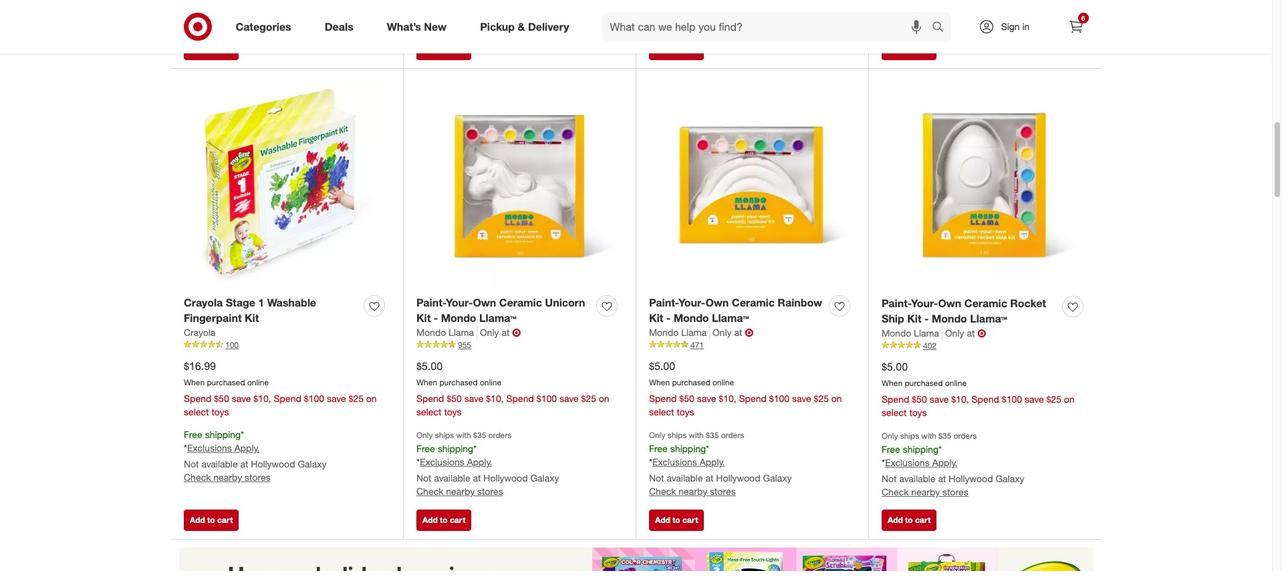 Task type: vqa. For each thing, say whether or not it's contained in the screenshot.


Task type: locate. For each thing, give the bounding box(es) containing it.
exclusions for paint-your-own ceramic unicorn kit - mondo llama™
[[420, 457, 464, 468]]

mondo llama only at ¬ up the 955
[[416, 326, 521, 339]]

$50 for paint-your-own ceramic rocket ship kit - mondo llama™
[[912, 393, 927, 405]]

mondo llama only at ¬ up the 471
[[649, 326, 754, 339]]

$10, up free shipping * * exclusions apply. not available at hollywood galaxy check nearby stores
[[253, 393, 271, 404]]

100 link
[[184, 339, 390, 351]]

pickup left in
[[992, 16, 1020, 27]]

online down the 402 link
[[945, 378, 967, 388]]

llama
[[449, 327, 474, 338], [681, 327, 707, 338], [914, 327, 939, 339]]

your- for paint-your-own ceramic rainbow kit - mondo llama™
[[678, 296, 706, 310]]

free shipping * * exclusions apply. not available at hollywood galaxy check nearby stores
[[184, 429, 327, 484]]

mondo llama link up the 955
[[416, 326, 477, 339]]

stock left search button
[[892, 2, 915, 14]]

llama™
[[479, 311, 517, 325], [712, 311, 749, 325], [970, 312, 1007, 325]]

purchased down the 471
[[672, 377, 710, 388]]

ships
[[435, 430, 454, 440], [668, 430, 687, 440], [900, 431, 919, 441]]

¬ down paint-your-own ceramic rainbow kit - mondo llama™ at the bottom right of page
[[745, 326, 754, 339]]

¬ down paint-your-own ceramic rocket ship kit - mondo llama™
[[978, 327, 986, 340]]

available for paint-your-own ceramic unicorn kit - mondo llama™
[[434, 473, 470, 484]]

shipping
[[205, 429, 241, 440], [438, 443, 473, 454], [670, 443, 706, 454], [903, 444, 939, 455]]

ready inside in stock at  hollywood galaxy ready within 2 hours with pickup
[[882, 16, 908, 27]]

purchased down $16.99
[[207, 377, 245, 388]]

0 horizontal spatial in
[[184, 2, 191, 13]]

mondo
[[441, 311, 476, 325], [674, 311, 709, 325], [932, 312, 967, 325], [416, 327, 446, 338], [649, 327, 679, 338], [882, 327, 911, 339]]

paint-your-own ceramic unicorn kit - mondo llama™
[[416, 296, 585, 325]]

spend
[[184, 393, 212, 404], [274, 393, 301, 404], [416, 393, 444, 404], [506, 393, 534, 404], [649, 393, 677, 404], [739, 393, 767, 404], [882, 393, 909, 405], [972, 393, 999, 405]]

hours
[[248, 15, 272, 26], [946, 16, 970, 27]]

when for paint-your-own ceramic unicorn kit - mondo llama™
[[416, 377, 437, 388]]

exclusions apply. button for paint-your-own ceramic rainbow kit - mondo llama™
[[652, 456, 725, 470]]

$5.00 for paint-your-own ceramic rainbow kit - mondo llama™
[[649, 360, 675, 373]]

crayola stage 1 washable fingerpaint kit image
[[184, 82, 390, 288], [184, 82, 390, 288]]

orders
[[488, 430, 512, 440], [721, 430, 744, 440], [954, 431, 977, 441]]

select
[[184, 406, 209, 417], [416, 406, 442, 417], [649, 406, 674, 417], [882, 407, 907, 418]]

galaxy inside not available at hollywood galaxy check nearby stores
[[763, 2, 792, 13]]

ceramic for rainbow
[[732, 296, 775, 310]]

2 horizontal spatial $35
[[939, 431, 952, 441]]

paint-your-own ceramic rocket ship kit - mondo llama™ link
[[882, 296, 1057, 327]]

2 horizontal spatial your-
[[911, 297, 938, 310]]

check nearby stores
[[416, 15, 503, 26]]

0 horizontal spatial mondo llama only at ¬
[[416, 326, 521, 339]]

2 crayola from the top
[[184, 327, 215, 338]]

2 horizontal spatial -
[[925, 312, 929, 325]]

mondo llama link
[[416, 326, 477, 339], [649, 326, 710, 339], [882, 327, 943, 340]]

1 horizontal spatial $5.00 when purchased online spend $50 save $10, spend $100 save $25 on select toys
[[649, 360, 842, 417]]

crayola down fingerpaint
[[184, 327, 215, 338]]

hours inside in stock ready within 2 hours with pickup
[[248, 15, 272, 26]]

$100 inside $16.99 when purchased online spend $50 save $10, spend $100 save $25 on select toys
[[304, 393, 324, 404]]

llama up the 955
[[449, 327, 474, 338]]

toys inside $16.99 when purchased online spend $50 save $10, spend $100 save $25 on select toys
[[212, 406, 229, 417]]

$5.00 when purchased online spend $50 save $10, spend $100 save $25 on select toys down 955 link on the left
[[416, 360, 609, 417]]

1 horizontal spatial own
[[706, 296, 729, 310]]

mondo llama link up the 471
[[649, 326, 710, 339]]

own up the 402 link
[[938, 297, 962, 310]]

delivery
[[528, 20, 569, 33]]

free inside free shipping * * exclusions apply. not available at hollywood galaxy check nearby stores
[[184, 429, 202, 440]]

toys for paint-your-own ceramic rocket ship kit - mondo llama™
[[909, 407, 927, 418]]

1 horizontal spatial ceramic
[[732, 296, 775, 310]]

available inside not available at hollywood galaxy check nearby stores
[[667, 2, 703, 13]]

apply. for paint-your-own ceramic unicorn kit - mondo llama™
[[467, 457, 492, 468]]

llama™ inside paint-your-own ceramic unicorn kit - mondo llama™
[[479, 311, 517, 325]]

not inside free shipping * * exclusions apply. not available at hollywood galaxy check nearby stores
[[184, 459, 199, 470]]

galaxy
[[763, 2, 792, 13], [975, 2, 1004, 14], [298, 459, 327, 470], [530, 473, 559, 484], [763, 473, 792, 484], [996, 474, 1024, 485]]

with for paint-your-own ceramic rocket ship kit - mondo llama™
[[922, 431, 936, 441]]

0 horizontal spatial mondo llama link
[[416, 326, 477, 339]]

stock left categories link
[[194, 2, 217, 13]]

pickup inside in stock at  hollywood galaxy ready within 2 hours with pickup
[[992, 16, 1020, 27]]

0 horizontal spatial within
[[213, 15, 238, 26]]

0 horizontal spatial ceramic
[[499, 296, 542, 310]]

own
[[473, 296, 496, 310], [706, 296, 729, 310], [938, 297, 962, 310]]

when for paint-your-own ceramic rocket ship kit - mondo llama™
[[882, 378, 903, 388]]

select for crayola stage 1 washable fingerpaint kit
[[184, 406, 209, 417]]

exclusions inside free shipping * * exclusions apply. not available at hollywood galaxy check nearby stores
[[187, 443, 232, 454]]

0 horizontal spatial ships
[[435, 430, 454, 440]]

1 horizontal spatial ¬
[[745, 326, 754, 339]]

exclusions for paint-your-own ceramic rocket ship kit - mondo llama™
[[885, 458, 930, 469]]

llama™ for rainbow
[[712, 311, 749, 325]]

$5.00 when purchased online spend $50 save $10, spend $100 save $25 on select toys down the 402 link
[[882, 360, 1075, 418]]

select inside $16.99 when purchased online spend $50 save $10, spend $100 save $25 on select toys
[[184, 406, 209, 417]]

1 vertical spatial crayola
[[184, 327, 215, 338]]

apply. inside free shipping * * exclusions apply. not available at hollywood galaxy check nearby stores
[[234, 443, 260, 454]]

kit for crayola stage 1 washable fingerpaint kit
[[245, 311, 259, 325]]

0 vertical spatial crayola
[[184, 296, 223, 310]]

1 horizontal spatial only ships with $35 orders free shipping * * exclusions apply. not available at hollywood galaxy check nearby stores
[[649, 430, 792, 498]]

hollywood inside free shipping * * exclusions apply. not available at hollywood galaxy check nearby stores
[[251, 459, 295, 470]]

llama up the 471
[[681, 327, 707, 338]]

available
[[667, 2, 703, 13], [201, 459, 238, 470], [434, 473, 470, 484], [667, 473, 703, 484], [899, 474, 936, 485]]

own inside paint-your-own ceramic unicorn kit - mondo llama™
[[473, 296, 496, 310]]

select for paint-your-own ceramic unicorn kit - mondo llama™
[[416, 406, 442, 417]]

purchased
[[207, 377, 245, 388], [440, 377, 478, 388], [672, 377, 710, 388], [905, 378, 943, 388]]

1 horizontal spatial $35
[[706, 430, 719, 440]]

free
[[184, 429, 202, 440], [416, 443, 435, 454], [649, 443, 668, 454], [882, 444, 900, 455]]

paint-your-own ceramic unicorn kit - mondo llama™ image
[[416, 82, 622, 288], [416, 82, 622, 288]]

0 horizontal spatial llama™
[[479, 311, 517, 325]]

to
[[207, 44, 215, 54], [440, 44, 448, 54], [673, 44, 680, 54], [905, 44, 913, 54], [207, 515, 215, 525], [440, 515, 448, 525], [673, 515, 680, 525], [905, 515, 913, 525]]

ship
[[882, 312, 904, 325]]

with for paint-your-own ceramic rainbow kit - mondo llama™
[[689, 430, 704, 440]]

paint- inside paint-your-own ceramic rainbow kit - mondo llama™
[[649, 296, 678, 310]]

paint-your-own ceramic rocket ship kit - mondo llama™ image
[[882, 82, 1088, 288], [882, 82, 1088, 288]]

ceramic left the rocket
[[965, 297, 1007, 310]]

online inside $16.99 when purchased online spend $50 save $10, spend $100 save $25 on select toys
[[247, 377, 269, 388]]

1 horizontal spatial ready
[[882, 16, 908, 27]]

purchased inside $16.99 when purchased online spend $50 save $10, spend $100 save $25 on select toys
[[207, 377, 245, 388]]

paint-
[[416, 296, 446, 310], [649, 296, 678, 310], [882, 297, 911, 310]]

rainbow
[[778, 296, 822, 310]]

search button
[[926, 12, 958, 44]]

llama™ up the 402 link
[[970, 312, 1007, 325]]

1 horizontal spatial stock
[[892, 2, 915, 14]]

0 horizontal spatial your-
[[446, 296, 473, 310]]

pickup
[[480, 20, 515, 33]]

$25 inside $16.99 when purchased online spend $50 save $10, spend $100 save $25 on select toys
[[349, 393, 364, 404]]

online for fingerpaint
[[247, 377, 269, 388]]

$100 down the 402 link
[[1002, 393, 1022, 405]]

kit inside crayola stage 1 washable fingerpaint kit
[[245, 311, 259, 325]]

0 horizontal spatial hours
[[248, 15, 272, 26]]

toys for paint-your-own ceramic rainbow kit - mondo llama™
[[677, 406, 694, 417]]

your- up 402
[[911, 297, 938, 310]]

toys
[[212, 406, 229, 417], [444, 406, 462, 417], [677, 406, 694, 417], [909, 407, 927, 418]]

paint- inside paint-your-own ceramic unicorn kit - mondo llama™
[[416, 296, 446, 310]]

your- inside paint-your-own ceramic unicorn kit - mondo llama™
[[446, 296, 473, 310]]

¬ down paint-your-own ceramic unicorn kit - mondo llama™ at the bottom
[[512, 326, 521, 339]]

2 horizontal spatial llama™
[[970, 312, 1007, 325]]

mondo llama only at ¬ up 402
[[882, 327, 986, 340]]

only ships with $35 orders free shipping * * exclusions apply. not available at hollywood galaxy check nearby stores
[[416, 430, 559, 498], [649, 430, 792, 498], [882, 431, 1024, 498]]

llama™ up 955 link on the left
[[479, 311, 517, 325]]

2 horizontal spatial ¬
[[978, 327, 986, 340]]

0 horizontal spatial paint-
[[416, 296, 446, 310]]

1 horizontal spatial your-
[[678, 296, 706, 310]]

- for paint-your-own ceramic rainbow kit - mondo llama™
[[666, 311, 671, 325]]

ceramic up 955 link on the left
[[499, 296, 542, 310]]

2 horizontal spatial mondo llama link
[[882, 327, 943, 340]]

within inside in stock ready within 2 hours with pickup
[[213, 15, 238, 26]]

own for rainbow
[[706, 296, 729, 310]]

own up 955 link on the left
[[473, 296, 496, 310]]

0 horizontal spatial 2
[[240, 15, 246, 26]]

1 horizontal spatial hours
[[946, 16, 970, 27]]

your- up the 471
[[678, 296, 706, 310]]

stock inside in stock ready within 2 hours with pickup
[[194, 2, 217, 13]]

at inside in stock at  hollywood galaxy ready within 2 hours with pickup
[[917, 2, 925, 14]]

ready inside in stock ready within 2 hours with pickup
[[184, 15, 211, 26]]

2 horizontal spatial mondo llama only at ¬
[[882, 327, 986, 340]]

0 horizontal spatial $5.00
[[416, 360, 443, 373]]

stores
[[477, 15, 503, 26], [710, 15, 736, 26], [245, 472, 271, 484], [477, 486, 503, 498], [710, 486, 736, 498], [943, 487, 968, 498]]

ceramic up 471 link
[[732, 296, 775, 310]]

0 horizontal spatial orders
[[488, 430, 512, 440]]

check inside not available at hollywood galaxy check nearby stores
[[649, 15, 676, 26]]

2 horizontal spatial only ships with $35 orders free shipping * * exclusions apply. not available at hollywood galaxy check nearby stores
[[882, 431, 1024, 498]]

your- for paint-your-own ceramic unicorn kit - mondo llama™
[[446, 296, 473, 310]]

2 horizontal spatial $5.00
[[882, 360, 908, 374]]

online
[[247, 377, 269, 388], [480, 377, 501, 388], [713, 377, 734, 388], [945, 378, 967, 388]]

own up 471 link
[[706, 296, 729, 310]]

in inside in stock at  hollywood galaxy ready within 2 hours with pickup
[[882, 2, 889, 14]]

on inside $16.99 when purchased online spend $50 save $10, spend $100 save $25 on select toys
[[366, 393, 377, 404]]

$50 down the 955
[[447, 393, 462, 404]]

available for paint-your-own ceramic rocket ship kit - mondo llama™
[[899, 474, 936, 485]]

in stock at  hollywood galaxy ready within 2 hours with pickup
[[882, 2, 1020, 27]]

llama for paint-your-own ceramic unicorn kit - mondo llama™
[[449, 327, 474, 338]]

within
[[213, 15, 238, 26], [911, 16, 936, 27]]

$10, down 955 link on the left
[[486, 393, 504, 404]]

¬
[[512, 326, 521, 339], [745, 326, 754, 339], [978, 327, 986, 340]]

ready
[[184, 15, 211, 26], [882, 16, 908, 27]]

1 horizontal spatial paint-
[[649, 296, 678, 310]]

galaxy inside in stock at  hollywood galaxy ready within 2 hours with pickup
[[975, 2, 1004, 14]]

ceramic inside paint-your-own ceramic rocket ship kit - mondo llama™
[[965, 297, 1007, 310]]

$10, for unicorn
[[486, 393, 504, 404]]

0 horizontal spatial ¬
[[512, 326, 521, 339]]

$100 down 471 link
[[769, 393, 790, 404]]

at
[[706, 2, 714, 13], [917, 2, 925, 14], [502, 327, 510, 338], [734, 327, 742, 338], [967, 327, 975, 339], [240, 459, 248, 470], [473, 473, 481, 484], [706, 473, 714, 484], [938, 474, 946, 485]]

crayola
[[184, 296, 223, 310], [184, 327, 215, 338]]

2 horizontal spatial paint-
[[882, 297, 911, 310]]

your- inside paint-your-own ceramic rocket ship kit - mondo llama™
[[911, 297, 938, 310]]

1 horizontal spatial llama
[[681, 327, 707, 338]]

not for paint-your-own ceramic unicorn kit - mondo llama™
[[416, 473, 432, 484]]

not for paint-your-own ceramic rocket ship kit - mondo llama™
[[882, 474, 897, 485]]

¬ for unicorn
[[512, 326, 521, 339]]

1
[[258, 296, 264, 310]]

exclusions
[[187, 443, 232, 454], [420, 457, 464, 468], [652, 457, 697, 468], [885, 458, 930, 469]]

100
[[225, 340, 239, 350]]

own inside paint-your-own ceramic rainbow kit - mondo llama™
[[706, 296, 729, 310]]

1 horizontal spatial 2
[[938, 16, 943, 27]]

0 horizontal spatial -
[[434, 311, 438, 325]]

what's new
[[387, 20, 447, 33]]

$10, down the 402 link
[[951, 393, 969, 405]]

your-
[[446, 296, 473, 310], [678, 296, 706, 310], [911, 297, 938, 310]]

ceramic for rocket
[[965, 297, 1007, 310]]

$50 down 402
[[912, 393, 927, 405]]

apply.
[[234, 443, 260, 454], [467, 457, 492, 468], [700, 457, 725, 468], [932, 458, 957, 469]]

ceramic inside paint-your-own ceramic rainbow kit - mondo llama™
[[732, 296, 775, 310]]

crayola for crayola
[[184, 327, 215, 338]]

$50
[[214, 393, 229, 404], [447, 393, 462, 404], [679, 393, 694, 404], [912, 393, 927, 405]]

$5.00 when purchased online spend $50 save $10, spend $100 save $25 on select toys down 471 link
[[649, 360, 842, 417]]

with
[[274, 15, 292, 26], [972, 16, 990, 27], [456, 430, 471, 440], [689, 430, 704, 440], [922, 431, 936, 441]]

not
[[649, 2, 664, 13], [184, 459, 199, 470], [416, 473, 432, 484], [649, 473, 664, 484], [882, 474, 897, 485]]

$50 inside $16.99 when purchased online spend $50 save $10, spend $100 save $25 on select toys
[[214, 393, 229, 404]]

add to cart button
[[184, 39, 239, 60], [416, 39, 472, 60], [649, 39, 704, 60], [882, 39, 937, 60], [184, 510, 239, 531], [416, 510, 472, 531], [649, 510, 704, 531], [882, 510, 937, 531]]

$10, inside $16.99 when purchased online spend $50 save $10, spend $100 save $25 on select toys
[[253, 393, 271, 404]]

0 horizontal spatial $5.00 when purchased online spend $50 save $10, spend $100 save $25 on select toys
[[416, 360, 609, 417]]

- inside paint-your-own ceramic unicorn kit - mondo llama™
[[434, 311, 438, 325]]

when inside $16.99 when purchased online spend $50 save $10, spend $100 save $25 on select toys
[[184, 377, 205, 388]]

- inside paint-your-own ceramic rainbow kit - mondo llama™
[[666, 311, 671, 325]]

2 inside in stock at  hollywood galaxy ready within 2 hours with pickup
[[938, 16, 943, 27]]

1 horizontal spatial orders
[[721, 430, 744, 440]]

your- inside paint-your-own ceramic rainbow kit - mondo llama™
[[678, 296, 706, 310]]

add
[[190, 44, 205, 54], [422, 44, 438, 54], [655, 44, 670, 54], [888, 44, 903, 54], [190, 515, 205, 525], [422, 515, 438, 525], [655, 515, 670, 525], [888, 515, 903, 525]]

2 horizontal spatial llama
[[914, 327, 939, 339]]

2 horizontal spatial own
[[938, 297, 962, 310]]

$100 down 955 link on the left
[[537, 393, 557, 404]]

$5.00 when purchased online spend $50 save $10, spend $100 save $25 on select toys for unicorn
[[416, 360, 609, 417]]

$35 for paint-your-own ceramic rainbow kit - mondo llama™
[[706, 430, 719, 440]]

shipping for paint-your-own ceramic rocket ship kit - mondo llama™
[[903, 444, 939, 455]]

mondo llama only at ¬ for paint-your-own ceramic rocket ship kit - mondo llama™
[[882, 327, 986, 340]]

1 horizontal spatial pickup
[[992, 16, 1020, 27]]

rocket
[[1010, 297, 1046, 310]]

in inside in stock ready within 2 hours with pickup
[[184, 2, 191, 13]]

own inside paint-your-own ceramic rocket ship kit - mondo llama™
[[938, 297, 962, 310]]

purchased down 402
[[905, 378, 943, 388]]

what's
[[387, 20, 421, 33]]

$5.00 when purchased online spend $50 save $10, spend $100 save $25 on select toys
[[416, 360, 609, 417], [649, 360, 842, 417], [882, 360, 1075, 418]]

ceramic
[[499, 296, 542, 310], [732, 296, 775, 310], [965, 297, 1007, 310]]

unicorn
[[545, 296, 585, 310]]

hours inside in stock at  hollywood galaxy ready within 2 hours with pickup
[[946, 16, 970, 27]]

- inside paint-your-own ceramic rocket ship kit - mondo llama™
[[925, 312, 929, 325]]

0 horizontal spatial $35
[[473, 430, 486, 440]]

$35 for paint-your-own ceramic unicorn kit - mondo llama™
[[473, 430, 486, 440]]

kit inside paint-your-own ceramic rainbow kit - mondo llama™
[[649, 311, 663, 325]]

$100 for paint-your-own ceramic unicorn kit - mondo llama™
[[537, 393, 557, 404]]

$50 for crayola stage 1 washable fingerpaint kit
[[214, 393, 229, 404]]

-
[[434, 311, 438, 325], [666, 311, 671, 325], [925, 312, 929, 325]]

paint-your-own ceramic rainbow kit - mondo llama™ image
[[649, 82, 855, 288], [649, 82, 855, 288]]

0 horizontal spatial own
[[473, 296, 496, 310]]

1 horizontal spatial within
[[911, 16, 936, 27]]

sign in link
[[967, 12, 1051, 41]]

$50 down $16.99
[[214, 393, 229, 404]]

2 horizontal spatial orders
[[954, 431, 977, 441]]

1 horizontal spatial ships
[[668, 430, 687, 440]]

crayola inside crayola stage 1 washable fingerpaint kit
[[184, 296, 223, 310]]

ceramic inside paint-your-own ceramic unicorn kit - mondo llama™
[[499, 296, 542, 310]]

stock
[[194, 2, 217, 13], [892, 2, 915, 14]]

llama™ up 471 link
[[712, 311, 749, 325]]

pickup left deals
[[294, 15, 322, 26]]

$10, down 471 link
[[719, 393, 736, 404]]

2 horizontal spatial $5.00 when purchased online spend $50 save $10, spend $100 save $25 on select toys
[[882, 360, 1075, 418]]

$10,
[[253, 393, 271, 404], [486, 393, 504, 404], [719, 393, 736, 404], [951, 393, 969, 405]]

free for paint-your-own ceramic rainbow kit - mondo llama™
[[649, 443, 668, 454]]

nearby inside free shipping * * exclusions apply. not available at hollywood galaxy check nearby stores
[[213, 472, 242, 484]]

2 horizontal spatial ceramic
[[965, 297, 1007, 310]]

mondo llama link up 402
[[882, 327, 943, 340]]

cart
[[217, 44, 233, 54], [450, 44, 466, 54], [683, 44, 698, 54], [915, 44, 931, 54], [217, 515, 233, 525], [450, 515, 466, 525], [683, 515, 698, 525], [915, 515, 931, 525]]

in
[[184, 2, 191, 13], [882, 2, 889, 14]]

only
[[480, 327, 499, 338], [713, 327, 732, 338], [945, 327, 964, 339], [416, 430, 433, 440], [649, 430, 665, 440], [882, 431, 898, 441]]

nearby
[[446, 15, 475, 26], [679, 15, 707, 26], [213, 472, 242, 484], [446, 486, 475, 498], [679, 486, 707, 498], [911, 487, 940, 498]]

1 crayola from the top
[[184, 296, 223, 310]]

$10, for rocket
[[951, 393, 969, 405]]

1 horizontal spatial in
[[882, 2, 889, 14]]

1 horizontal spatial $5.00
[[649, 360, 675, 373]]

1 horizontal spatial -
[[666, 311, 671, 325]]

in for in stock ready within 2 hours with pickup
[[184, 2, 191, 13]]

available for paint-your-own ceramic rainbow kit - mondo llama™
[[667, 473, 703, 484]]

What can we help you find? suggestions appear below search field
[[602, 12, 935, 41]]

0 horizontal spatial ready
[[184, 15, 211, 26]]

check
[[416, 15, 444, 26], [649, 15, 676, 26], [184, 472, 211, 484], [416, 486, 444, 498], [649, 486, 676, 498], [882, 487, 909, 498]]

1 horizontal spatial llama™
[[712, 311, 749, 325]]

in for in stock at  hollywood galaxy ready within 2 hours with pickup
[[882, 2, 889, 14]]

on for paint-your-own ceramic rainbow kit - mondo llama™
[[832, 393, 842, 404]]

- for paint-your-own ceramic unicorn kit - mondo llama™
[[434, 311, 438, 325]]

purchased for paint-your-own ceramic rainbow kit - mondo llama™
[[672, 377, 710, 388]]

select for paint-your-own ceramic rainbow kit - mondo llama™
[[649, 406, 674, 417]]

*
[[241, 429, 244, 440], [184, 443, 187, 454], [473, 443, 477, 454], [706, 443, 709, 454], [939, 444, 942, 455], [416, 457, 420, 468], [649, 457, 652, 468], [882, 458, 885, 469]]

1 horizontal spatial mondo llama only at ¬
[[649, 326, 754, 339]]

with inside in stock ready within 2 hours with pickup
[[274, 15, 292, 26]]

2 horizontal spatial ships
[[900, 431, 919, 441]]

ships for paint-your-own ceramic unicorn kit - mondo llama™
[[435, 430, 454, 440]]

online for unicorn
[[480, 377, 501, 388]]

exclusions apply. button
[[187, 442, 260, 455], [420, 456, 492, 470], [652, 456, 725, 470], [885, 457, 957, 470]]

$25 for paint-your-own ceramic rainbow kit - mondo llama™
[[814, 393, 829, 404]]

stock inside in stock at  hollywood galaxy ready within 2 hours with pickup
[[892, 2, 915, 14]]

0 horizontal spatial only ships with $35 orders free shipping * * exclusions apply. not available at hollywood galaxy check nearby stores
[[416, 430, 559, 498]]

$5.00
[[416, 360, 443, 373], [649, 360, 675, 373], [882, 360, 908, 374]]

online for rocket
[[945, 378, 967, 388]]

your- up the 955
[[446, 296, 473, 310]]

$50 down the 471
[[679, 393, 694, 404]]

online down 471 link
[[713, 377, 734, 388]]

0 horizontal spatial stock
[[194, 2, 217, 13]]

exclusions for paint-your-own ceramic rainbow kit - mondo llama™
[[652, 457, 697, 468]]

$100 down 100 link
[[304, 393, 324, 404]]

$25
[[349, 393, 364, 404], [581, 393, 596, 404], [814, 393, 829, 404], [1047, 393, 1062, 405]]

mondo llama only at ¬
[[416, 326, 521, 339], [649, 326, 754, 339], [882, 327, 986, 340]]

online down 100 link
[[247, 377, 269, 388]]

online for rainbow
[[713, 377, 734, 388]]

shipping inside free shipping * * exclusions apply. not available at hollywood galaxy check nearby stores
[[205, 429, 241, 440]]

paint- for paint-your-own ceramic rainbow kit - mondo llama™
[[649, 296, 678, 310]]

0 horizontal spatial pickup
[[294, 15, 322, 26]]

paint-your-own ceramic rainbow kit - mondo llama™ link
[[649, 296, 824, 326]]

ready left search
[[882, 16, 908, 27]]

crayola up fingerpaint
[[184, 296, 223, 310]]

paint- inside paint-your-own ceramic rocket ship kit - mondo llama™
[[882, 297, 911, 310]]

on
[[366, 393, 377, 404], [599, 393, 609, 404], [832, 393, 842, 404], [1064, 393, 1075, 405]]

kit inside paint-your-own ceramic unicorn kit - mondo llama™
[[416, 311, 431, 325]]

ready left categories
[[184, 15, 211, 26]]

llama up 402
[[914, 327, 939, 339]]

1 horizontal spatial mondo llama link
[[649, 326, 710, 339]]

0 horizontal spatial llama
[[449, 327, 474, 338]]

paint- for paint-your-own ceramic unicorn kit - mondo llama™
[[416, 296, 446, 310]]

paint-your-own ceramic rocket ship kit - mondo llama™
[[882, 297, 1046, 325]]

add to cart
[[190, 44, 233, 54], [422, 44, 466, 54], [655, 44, 698, 54], [888, 44, 931, 54], [190, 515, 233, 525], [422, 515, 466, 525], [655, 515, 698, 525], [888, 515, 931, 525]]

when
[[184, 377, 205, 388], [416, 377, 437, 388], [649, 377, 670, 388], [882, 378, 903, 388]]

purchased for crayola stage 1 washable fingerpaint kit
[[207, 377, 245, 388]]

check nearby stores button
[[416, 14, 503, 28], [649, 14, 736, 28], [184, 472, 271, 485], [416, 486, 503, 499], [649, 486, 736, 499], [882, 486, 968, 500]]

online down 955 link on the left
[[480, 377, 501, 388]]

$10, for fingerpaint
[[253, 393, 271, 404]]

galaxy inside free shipping * * exclusions apply. not available at hollywood galaxy check nearby stores
[[298, 459, 327, 470]]

on for paint-your-own ceramic rocket ship kit - mondo llama™
[[1064, 393, 1075, 405]]

sign
[[1001, 21, 1020, 32]]

check inside free shipping * * exclusions apply. not available at hollywood galaxy check nearby stores
[[184, 472, 211, 484]]

purchased down the 955
[[440, 377, 478, 388]]

llama™ inside paint-your-own ceramic rainbow kit - mondo llama™
[[712, 311, 749, 325]]

paint-your-own ceramic unicorn kit - mondo llama™ link
[[416, 296, 591, 326]]



Task type: describe. For each thing, give the bounding box(es) containing it.
¬ for rocket
[[978, 327, 986, 340]]

hollywood inside not available at hollywood galaxy check nearby stores
[[716, 2, 760, 13]]

exclusions apply. button for paint-your-own ceramic rocket ship kit - mondo llama™
[[885, 457, 957, 470]]

sign in
[[1001, 21, 1030, 32]]

kit for paint-your-own ceramic unicorn kit - mondo llama™
[[416, 311, 431, 325]]

402
[[923, 341, 937, 351]]

new
[[424, 20, 447, 33]]

$25 for paint-your-own ceramic unicorn kit - mondo llama™
[[581, 393, 596, 404]]

955
[[458, 340, 471, 350]]

stock for at
[[892, 2, 915, 14]]

$50 for paint-your-own ceramic unicorn kit - mondo llama™
[[447, 393, 462, 404]]

at inside free shipping * * exclusions apply. not available at hollywood galaxy check nearby stores
[[240, 459, 248, 470]]

$100 for paint-your-own ceramic rocket ship kit - mondo llama™
[[1002, 393, 1022, 405]]

ceramic for unicorn
[[499, 296, 542, 310]]

$5.00 when purchased online spend $50 save $10, spend $100 save $25 on select toys for rocket
[[882, 360, 1075, 418]]

$100 for crayola stage 1 washable fingerpaint kit
[[304, 393, 324, 404]]

$16.99 when purchased online spend $50 save $10, spend $100 save $25 on select toys
[[184, 360, 377, 417]]

apply. for paint-your-own ceramic rainbow kit - mondo llama™
[[700, 457, 725, 468]]

fingerpaint
[[184, 311, 242, 325]]

select for paint-your-own ceramic rocket ship kit - mondo llama™
[[882, 407, 907, 418]]

only ships with $35 orders free shipping * * exclusions apply. not available at hollywood galaxy check nearby stores for paint-your-own ceramic rocket ship kit - mondo llama™
[[882, 431, 1024, 498]]

categories
[[236, 20, 291, 33]]

available inside free shipping * * exclusions apply. not available at hollywood galaxy check nearby stores
[[201, 459, 238, 470]]

mondo llama link for paint-your-own ceramic unicorn kit - mondo llama™
[[416, 326, 477, 339]]

pickup inside in stock ready within 2 hours with pickup
[[294, 15, 322, 26]]

orders for unicorn
[[488, 430, 512, 440]]

within inside in stock at  hollywood galaxy ready within 2 hours with pickup
[[911, 16, 936, 27]]

402 link
[[882, 340, 1088, 352]]

when for crayola stage 1 washable fingerpaint kit
[[184, 377, 205, 388]]

own for rocket
[[938, 297, 962, 310]]

kit inside paint-your-own ceramic rocket ship kit - mondo llama™
[[907, 312, 922, 325]]

free for paint-your-own ceramic rocket ship kit - mondo llama™
[[882, 444, 900, 455]]

&
[[518, 20, 525, 33]]

pickup & delivery
[[480, 20, 569, 33]]

$5.00 for paint-your-own ceramic unicorn kit - mondo llama™
[[416, 360, 443, 373]]

stores inside free shipping * * exclusions apply. not available at hollywood galaxy check nearby stores
[[245, 472, 271, 484]]

orders for rainbow
[[721, 430, 744, 440]]

in stock ready within 2 hours with pickup
[[184, 2, 322, 26]]

stores inside not available at hollywood galaxy check nearby stores
[[710, 15, 736, 26]]

paint- for paint-your-own ceramic rocket ship kit - mondo llama™
[[882, 297, 911, 310]]

with for paint-your-own ceramic unicorn kit - mondo llama™
[[456, 430, 471, 440]]

$5.00 for paint-your-own ceramic rocket ship kit - mondo llama™
[[882, 360, 908, 374]]

pickup & delivery link
[[469, 12, 586, 41]]

own for unicorn
[[473, 296, 496, 310]]

mondo inside paint-your-own ceramic rocket ship kit - mondo llama™
[[932, 312, 967, 325]]

$16.99
[[184, 360, 216, 373]]

only ships with $35 orders free shipping * * exclusions apply. not available at hollywood galaxy check nearby stores for paint-your-own ceramic unicorn kit - mondo llama™
[[416, 430, 559, 498]]

purchased for paint-your-own ceramic rocket ship kit - mondo llama™
[[905, 378, 943, 388]]

in
[[1022, 21, 1030, 32]]

at inside not available at hollywood galaxy check nearby stores
[[706, 2, 714, 13]]

not available at hollywood galaxy check nearby stores
[[649, 2, 792, 26]]

purchased for paint-your-own ceramic unicorn kit - mondo llama™
[[440, 377, 478, 388]]

llama™ for unicorn
[[479, 311, 517, 325]]

hollywood inside in stock at  hollywood galaxy ready within 2 hours with pickup
[[928, 2, 972, 14]]

on for paint-your-own ceramic unicorn kit - mondo llama™
[[599, 393, 609, 404]]

when for paint-your-own ceramic rainbow kit - mondo llama™
[[649, 377, 670, 388]]

¬ for rainbow
[[745, 326, 754, 339]]

$25 for crayola stage 1 washable fingerpaint kit
[[349, 393, 364, 404]]

what's new link
[[376, 12, 463, 41]]

crayola stage 1 washable fingerpaint kit
[[184, 296, 316, 325]]

$10, for rainbow
[[719, 393, 736, 404]]

$100 for paint-your-own ceramic rainbow kit - mondo llama™
[[769, 393, 790, 404]]

llama™ inside paint-your-own ceramic rocket ship kit - mondo llama™
[[970, 312, 1007, 325]]

mondo inside paint-your-own ceramic unicorn kit - mondo llama™
[[441, 311, 476, 325]]

orders for rocket
[[954, 431, 977, 441]]

$50 for paint-your-own ceramic rainbow kit - mondo llama™
[[679, 393, 694, 404]]

your- for paint-your-own ceramic rocket ship kit - mondo llama™
[[911, 297, 938, 310]]

crayola stage 1 washable fingerpaint kit link
[[184, 296, 358, 326]]

categories link
[[224, 12, 308, 41]]

crayola for crayola stage 1 washable fingerpaint kit
[[184, 296, 223, 310]]

only ships with $35 orders free shipping * * exclusions apply. not available at hollywood galaxy check nearby stores for paint-your-own ceramic rainbow kit - mondo llama™
[[649, 430, 792, 498]]

$25 for paint-your-own ceramic rocket ship kit - mondo llama™
[[1047, 393, 1062, 405]]

2 inside in stock ready within 2 hours with pickup
[[240, 15, 246, 26]]

washable
[[267, 296, 316, 310]]

kit for paint-your-own ceramic rainbow kit - mondo llama™
[[649, 311, 663, 325]]

471
[[691, 340, 704, 350]]

stage
[[226, 296, 255, 310]]

955 link
[[416, 339, 622, 351]]

$5.00 when purchased online spend $50 save $10, spend $100 save $25 on select toys for rainbow
[[649, 360, 842, 417]]

6
[[1081, 14, 1085, 22]]

llama for paint-your-own ceramic rocket ship kit - mondo llama™
[[914, 327, 939, 339]]

shipping for paint-your-own ceramic unicorn kit - mondo llama™
[[438, 443, 473, 454]]

471 link
[[649, 339, 855, 351]]

nearby inside not available at hollywood galaxy check nearby stores
[[679, 15, 707, 26]]

llama for paint-your-own ceramic rainbow kit - mondo llama™
[[681, 327, 707, 338]]

deals link
[[313, 12, 370, 41]]

mondo inside paint-your-own ceramic rainbow kit - mondo llama™
[[674, 311, 709, 325]]

free for paint-your-own ceramic unicorn kit - mondo llama™
[[416, 443, 435, 454]]

toys for paint-your-own ceramic unicorn kit - mondo llama™
[[444, 406, 462, 417]]

mondo llama only at ¬ for paint-your-own ceramic rainbow kit - mondo llama™
[[649, 326, 754, 339]]

exclusions apply. button for paint-your-own ceramic unicorn kit - mondo llama™
[[420, 456, 492, 470]]

with inside in stock at  hollywood galaxy ready within 2 hours with pickup
[[972, 16, 990, 27]]

toys for crayola stage 1 washable fingerpaint kit
[[212, 406, 229, 417]]

advertisement region
[[171, 548, 1101, 572]]

paint-your-own ceramic rainbow kit - mondo llama™
[[649, 296, 822, 325]]

mondo llama link for paint-your-own ceramic rocket ship kit - mondo llama™
[[882, 327, 943, 340]]

stock for ready
[[194, 2, 217, 13]]

search
[[926, 21, 958, 34]]

not for paint-your-own ceramic rainbow kit - mondo llama™
[[649, 473, 664, 484]]

on for crayola stage 1 washable fingerpaint kit
[[366, 393, 377, 404]]

6 link
[[1061, 12, 1091, 41]]

not inside not available at hollywood galaxy check nearby stores
[[649, 2, 664, 13]]

mondo llama only at ¬ for paint-your-own ceramic unicorn kit - mondo llama™
[[416, 326, 521, 339]]

shipping for paint-your-own ceramic rainbow kit - mondo llama™
[[670, 443, 706, 454]]

mondo llama link for paint-your-own ceramic rainbow kit - mondo llama™
[[649, 326, 710, 339]]

ships for paint-your-own ceramic rocket ship kit - mondo llama™
[[900, 431, 919, 441]]

ships for paint-your-own ceramic rainbow kit - mondo llama™
[[668, 430, 687, 440]]

apply. for paint-your-own ceramic rocket ship kit - mondo llama™
[[932, 458, 957, 469]]

crayola link
[[184, 326, 215, 339]]

deals
[[325, 20, 353, 33]]

$35 for paint-your-own ceramic rocket ship kit - mondo llama™
[[939, 431, 952, 441]]



